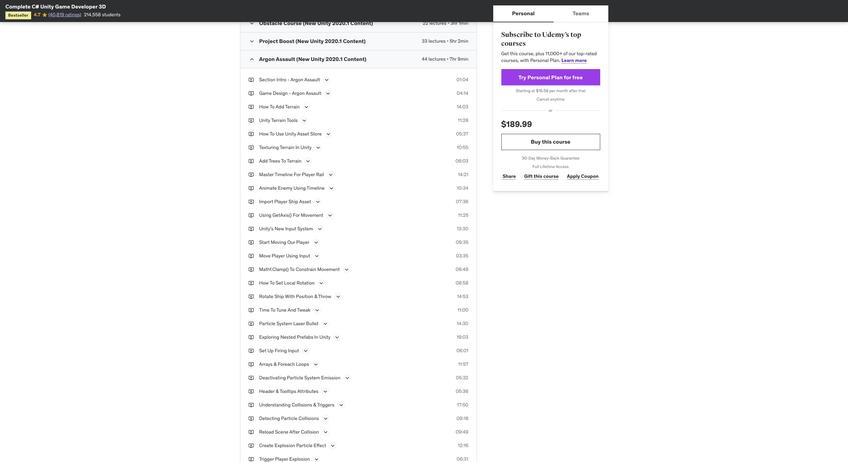 Task type: vqa. For each thing, say whether or not it's contained in the screenshot.
"tab list"
yes



Task type: describe. For each thing, give the bounding box(es) containing it.
apply
[[567, 173, 580, 179]]

create
[[259, 443, 274, 449]]

texturing terrain in unity
[[259, 144, 312, 151]]

obstacle
[[259, 20, 282, 27]]

using for player
[[286, 253, 298, 259]]

animate enemy using timeline
[[259, 185, 325, 191]]

triggers
[[317, 402, 335, 408]]

particle up reload scene after collision
[[281, 415, 298, 422]]

show lecture description image down effect
[[313, 456, 320, 462]]

our
[[569, 51, 576, 57]]

& left 'triggers'
[[313, 402, 316, 408]]

header
[[259, 388, 275, 394]]

xsmall image for start moving our player
[[248, 239, 254, 246]]

lifetime
[[540, 164, 555, 169]]

xsmall image for texturing terrain in unity
[[248, 144, 254, 151]]

unity right prefabs
[[320, 334, 331, 340]]

up
[[268, 348, 274, 354]]

06:49
[[456, 266, 469, 272]]

unity's
[[259, 226, 274, 232]]

argon for intro
[[291, 77, 303, 83]]

particle down collision
[[296, 443, 313, 449]]

how for how to add terrain
[[259, 104, 269, 110]]

xsmall image for reload scene after collision
[[248, 429, 254, 436]]

to for use
[[270, 131, 275, 137]]

show lecture description image for deactivating particle system emission
[[344, 375, 351, 382]]

xsmall image for import player ship asset
[[248, 199, 254, 205]]

0 vertical spatial argon
[[259, 56, 275, 62]]

show lecture description image for unity's new input system
[[317, 226, 323, 232]]

content) for obstacle course (new unity 2020.1 content)
[[351, 20, 373, 27]]

xsmall image for how to add terrain
[[248, 104, 254, 110]]

design
[[273, 90, 288, 96]]

this for course
[[534, 173, 543, 179]]

foreach
[[278, 361, 295, 367]]

1 vertical spatial set
[[259, 348, 267, 354]]

lectures for argon assault (new unity 2020.1 content)
[[429, 56, 446, 62]]

lectures for project boost (new unity 2020.1 content)
[[429, 38, 446, 44]]

• for project boost (new unity 2020.1 content)
[[447, 38, 449, 44]]

0 vertical spatial in
[[296, 144, 300, 151]]

1 vertical spatial collisions
[[299, 415, 319, 422]]

0 vertical spatial game
[[55, 3, 70, 10]]

getaxis()
[[273, 212, 292, 218]]

argon for design
[[292, 90, 305, 96]]

30-day money-back guarantee full lifetime access
[[522, 155, 580, 169]]

1 vertical spatial using
[[259, 212, 271, 218]]

and
[[288, 307, 296, 313]]

after
[[569, 88, 578, 93]]

0 vertical spatial set
[[276, 280, 283, 286]]

(new for boost
[[296, 38, 309, 45]]

coupon
[[581, 173, 599, 179]]

tune
[[277, 307, 287, 313]]

33 lectures • 5hr 2min
[[422, 38, 469, 44]]

arrays
[[259, 361, 273, 367]]

xsmall image for mathf.clamp() to constrain movement
[[248, 266, 254, 273]]

plus
[[536, 51, 545, 57]]

students
[[102, 12, 121, 18]]

05:36
[[456, 388, 469, 394]]

3hr
[[451, 20, 458, 26]]

tools
[[287, 117, 298, 123]]

xsmall image for understanding collisions & triggers
[[248, 402, 254, 408]]

(40,819
[[48, 12, 64, 18]]

4.7
[[34, 12, 41, 18]]

obstacle course (new unity 2020.1 content)
[[259, 20, 373, 27]]

personal button
[[493, 5, 554, 22]]

move player using input
[[259, 253, 310, 259]]

lectures for obstacle course (new unity 2020.1 content)
[[430, 20, 447, 26]]

1 vertical spatial game
[[259, 90, 272, 96]]

trial
[[579, 88, 586, 93]]

show lecture description image for section intro - argon assault
[[324, 77, 330, 83]]

• for argon assault (new unity 2020.1 content)
[[447, 56, 449, 62]]

how to set local rotation
[[259, 280, 315, 286]]

time
[[259, 307, 270, 313]]

try personal plan for free
[[519, 74, 583, 81]]

particle up exploring
[[259, 321, 275, 327]]

14:30
[[457, 321, 469, 327]]

show lecture description image for texturing terrain in unity
[[315, 144, 322, 151]]

free
[[573, 74, 583, 81]]

particle system laser bullet
[[259, 321, 319, 327]]

0 horizontal spatial add
[[259, 158, 268, 164]]

get this course, plus 11,000+ of our top-rated courses, with personal plan.
[[501, 51, 597, 63]]

for
[[564, 74, 572, 81]]

unity down obstacle course (new unity 2020.1 content)
[[310, 38, 324, 45]]

time to tune and tweak
[[259, 307, 311, 313]]

cancel
[[537, 97, 549, 102]]

constrain
[[296, 266, 316, 272]]

show lecture description image for how to set local rotation
[[318, 280, 325, 287]]

unity down 'project boost (new unity 2020.1 content)'
[[311, 56, 325, 62]]

22
[[423, 20, 429, 26]]

show lecture description image for add trees to terrain
[[305, 158, 312, 165]]

at
[[532, 88, 535, 93]]

xsmall image for set up firing input
[[248, 348, 254, 354]]

$189.99 buy this course
[[501, 119, 571, 145]]

animate
[[259, 185, 277, 191]]

2020.1 for obstacle course (new unity 2020.1 content)
[[332, 20, 349, 27]]

xsmall image for exploring nested prefabs in unity
[[248, 334, 254, 341]]

11:28
[[458, 117, 469, 123]]

1 horizontal spatial in
[[315, 334, 318, 340]]

1 vertical spatial system
[[277, 321, 292, 327]]

add trees to terrain
[[259, 158, 302, 164]]

44 lectures • 7hr 9min
[[422, 56, 469, 62]]

tab list containing personal
[[493, 5, 609, 22]]

0 horizontal spatial timeline
[[275, 172, 293, 178]]

mathf.clamp() to constrain movement
[[259, 266, 340, 272]]

terrain down how to add terrain
[[271, 117, 286, 123]]

xsmall image for animate enemy using timeline
[[248, 185, 254, 192]]

for for player
[[294, 172, 301, 178]]

1 vertical spatial course
[[544, 173, 559, 179]]

subscribe
[[501, 30, 533, 39]]

buy this course button
[[501, 134, 600, 150]]

to right trees
[[281, 158, 286, 164]]

xsmall image for master timeline for player rail
[[248, 172, 254, 178]]

(new for assault
[[297, 56, 310, 62]]

13:30
[[457, 226, 469, 232]]

show lecture description image for rotate ship with position & throw
[[335, 293, 342, 300]]

day
[[529, 155, 536, 161]]

04:14
[[457, 90, 469, 96]]

08:58
[[456, 280, 469, 286]]

0 vertical spatial ship
[[289, 199, 298, 205]]

tweak
[[297, 307, 311, 313]]

terrain up tools
[[285, 104, 300, 110]]

input for using
[[299, 253, 310, 259]]

19:03
[[457, 334, 469, 340]]

show lecture description image for time to tune and tweak
[[314, 307, 321, 314]]

small image for argon
[[248, 56, 255, 63]]

& left throw in the left bottom of the page
[[315, 293, 317, 300]]

mathf.clamp()
[[259, 266, 289, 272]]

show lecture description image for start moving our player
[[313, 239, 320, 246]]

xsmall image for how to set local rotation
[[248, 280, 254, 287]]

2020.1 for project boost (new unity 2020.1 content)
[[325, 38, 342, 45]]

xsmall image for section intro - argon assault
[[248, 77, 254, 83]]

show lecture description image for create explosion particle effect
[[330, 443, 337, 449]]

get
[[501, 51, 509, 57]]

of
[[564, 51, 568, 57]]

c#
[[32, 3, 39, 10]]

show lecture description image for arrays & foreach loops
[[313, 361, 319, 368]]

game design - argon assault
[[259, 90, 322, 96]]

player right move
[[272, 253, 285, 259]]

show lecture description image for master timeline for player rail
[[328, 172, 334, 178]]

0 vertical spatial input
[[285, 226, 296, 232]]

show lecture description image for game design - argon assault
[[325, 90, 332, 97]]

content) for project boost (new unity 2020.1 content)
[[343, 38, 366, 45]]

1 vertical spatial asset
[[299, 199, 311, 205]]

09:49
[[456, 429, 469, 435]]

teams
[[573, 10, 590, 17]]

small image for project
[[248, 38, 255, 45]]

9min
[[458, 56, 469, 62]]

access
[[556, 164, 569, 169]]

more
[[575, 57, 587, 63]]

subscribe to udemy's top courses
[[501, 30, 582, 48]]

& right header
[[276, 388, 279, 394]]

2 vertical spatial system
[[305, 375, 320, 381]]

or
[[549, 108, 553, 113]]

per
[[550, 88, 556, 93]]

gift this course link
[[523, 170, 560, 183]]

xsmall image for rotate ship with position & throw
[[248, 293, 254, 300]]

17:50
[[457, 402, 469, 408]]

show lecture description image for header & tooltips attributes
[[322, 388, 329, 395]]

personal inside get this course, plus 11,000+ of our top-rated courses, with personal plan.
[[531, 57, 549, 63]]

7hr
[[450, 56, 457, 62]]

3d
[[99, 3, 106, 10]]

assault for intro
[[305, 77, 320, 83]]

local
[[284, 280, 296, 286]]

1 horizontal spatial add
[[276, 104, 284, 110]]

show lecture description image for understanding collisions & triggers
[[338, 402, 345, 409]]



Task type: locate. For each thing, give the bounding box(es) containing it.
13 xsmall image from the top
[[248, 415, 254, 422]]

timeline up enemy
[[275, 172, 293, 178]]

game down section
[[259, 90, 272, 96]]

asset down animate enemy using timeline
[[299, 199, 311, 205]]

xsmall image for move player using input
[[248, 253, 254, 259]]

try
[[519, 74, 527, 81]]

show lecture description image down rail
[[315, 199, 321, 205]]

• left 7hr
[[447, 56, 449, 62]]

show lecture description image right tools
[[301, 117, 308, 124]]

course down lifetime
[[544, 173, 559, 179]]

this for course,
[[510, 51, 518, 57]]

1 vertical spatial movement
[[318, 266, 340, 272]]

2 vertical spatial using
[[286, 253, 298, 259]]

master
[[259, 172, 274, 178]]

0 vertical spatial for
[[294, 172, 301, 178]]

09:35
[[456, 239, 469, 245]]

small image
[[248, 20, 255, 27]]

1 vertical spatial in
[[315, 334, 318, 340]]

2 vertical spatial this
[[534, 173, 543, 179]]

buy
[[531, 138, 541, 145]]

11 xsmall image from the top
[[248, 321, 254, 327]]

show lecture description image
[[324, 77, 330, 83], [325, 90, 332, 97], [325, 131, 332, 138], [315, 144, 322, 151], [305, 158, 312, 165], [328, 172, 334, 178], [328, 185, 335, 192], [327, 212, 334, 219], [317, 226, 323, 232], [313, 239, 320, 246], [343, 266, 350, 273], [335, 293, 342, 300], [314, 307, 321, 314], [334, 334, 341, 341], [313, 361, 319, 368], [344, 375, 351, 382], [322, 415, 329, 422], [330, 443, 337, 449]]

1 vertical spatial -
[[289, 90, 291, 96]]

unity up 'project boost (new unity 2020.1 content)'
[[318, 20, 331, 27]]

-
[[288, 77, 290, 83], [289, 90, 291, 96]]

money-
[[537, 155, 551, 161]]

content)
[[351, 20, 373, 27], [343, 38, 366, 45], [344, 56, 367, 62]]

4 xsmall image from the top
[[248, 199, 254, 205]]

how up texturing
[[259, 131, 269, 137]]

show lecture description image up throw in the left bottom of the page
[[318, 280, 325, 287]]

system down time to tune and tweak
[[277, 321, 292, 327]]

0 vertical spatial course
[[553, 138, 571, 145]]

movement for using getaxis() for movement
[[301, 212, 323, 218]]

1 vertical spatial this
[[542, 138, 552, 145]]

0 vertical spatial assault
[[276, 56, 295, 62]]

new
[[275, 226, 284, 232]]

to left use
[[270, 131, 275, 137]]

show lecture description image up "constrain"
[[314, 253, 321, 260]]

courses,
[[501, 57, 519, 63]]

udemy's
[[542, 30, 569, 39]]

movement right "constrain"
[[318, 266, 340, 272]]

1 xsmall image from the top
[[248, 77, 254, 83]]

rotate ship with position & throw
[[259, 293, 331, 300]]

system up attributes
[[305, 375, 320, 381]]

explosion
[[275, 443, 295, 449]]

to for tune
[[271, 307, 276, 313]]

lectures right the 33
[[429, 38, 446, 44]]

0 vertical spatial (new
[[303, 20, 316, 27]]

• left 3hr
[[448, 20, 450, 26]]

show lecture description image for exploring nested prefabs in unity
[[334, 334, 341, 341]]

show lecture description image for move player using input
[[314, 253, 321, 260]]

teams button
[[554, 5, 609, 22]]

how for how to use unity asset store
[[259, 131, 269, 137]]

this right "buy"
[[542, 138, 552, 145]]

personal down the plus
[[531, 57, 549, 63]]

timeline down rail
[[307, 185, 325, 191]]

how up unity terrain tools
[[259, 104, 269, 110]]

collisions up collision
[[299, 415, 319, 422]]

moving
[[271, 239, 286, 245]]

3 how from the top
[[259, 280, 269, 286]]

add left trees
[[259, 158, 268, 164]]

xsmall image for particle system laser bullet
[[248, 321, 254, 327]]

enemy
[[278, 185, 293, 191]]

player left rail
[[302, 172, 315, 178]]

2 vertical spatial (new
[[297, 56, 310, 62]]

2 vertical spatial how
[[259, 280, 269, 286]]

input right new
[[285, 226, 296, 232]]

particle up header & tooltips attributes
[[287, 375, 303, 381]]

show lecture description image
[[303, 104, 310, 111], [301, 117, 308, 124], [315, 199, 321, 205], [314, 253, 321, 260], [318, 280, 325, 287], [322, 321, 329, 327], [303, 348, 309, 354], [322, 388, 329, 395], [338, 402, 345, 409], [323, 429, 329, 436], [313, 456, 320, 462]]

(new right boost
[[296, 38, 309, 45]]

xsmall image for how to use unity asset store
[[248, 131, 254, 138]]

5 xsmall image from the top
[[248, 212, 254, 219]]

understanding collisions & triggers
[[259, 402, 335, 408]]

this right gift at the right of the page
[[534, 173, 543, 179]]

(new down 'project boost (new unity 2020.1 content)'
[[297, 56, 310, 62]]

argon down section intro - argon assault
[[292, 90, 305, 96]]

44
[[422, 56, 428, 62]]

xsmall image for add trees to terrain
[[248, 158, 254, 165]]

03:35
[[456, 253, 469, 259]]

in right prefabs
[[315, 334, 318, 340]]

09:18
[[457, 415, 469, 422]]

12 xsmall image from the top
[[248, 388, 254, 395]]

• left 5hr
[[447, 38, 449, 44]]

show lecture description image for reload scene after collision
[[323, 429, 329, 436]]

1 vertical spatial assault
[[305, 77, 320, 83]]

0 vertical spatial this
[[510, 51, 518, 57]]

0 vertical spatial how
[[259, 104, 269, 110]]

developer
[[71, 3, 98, 10]]

asset left store
[[297, 131, 309, 137]]

8 xsmall image from the top
[[248, 307, 254, 314]]

to up local
[[290, 266, 295, 272]]

unity right the c# on the top of the page
[[40, 3, 54, 10]]

2 vertical spatial lectures
[[429, 56, 446, 62]]

6 xsmall image from the top
[[248, 172, 254, 178]]

our
[[288, 239, 295, 245]]

2020.1 down 'project boost (new unity 2020.1 content)'
[[326, 56, 343, 62]]

share
[[503, 173, 516, 179]]

2 small image from the top
[[248, 56, 255, 63]]

project boost (new unity 2020.1 content)
[[259, 38, 366, 45]]

to up unity terrain tools
[[270, 104, 275, 110]]

xsmall image for arrays & foreach loops
[[248, 361, 254, 368]]

starting at $16.58 per month after trial cancel anytime
[[516, 88, 586, 102]]

course up back at the right of page
[[553, 138, 571, 145]]

1 vertical spatial (new
[[296, 38, 309, 45]]

show lecture description image right 'triggers'
[[338, 402, 345, 409]]

to for set
[[270, 280, 275, 286]]

deactivating
[[259, 375, 286, 381]]

how to add terrain
[[259, 104, 300, 110]]

collisions down attributes
[[292, 402, 312, 408]]

1 xsmall image from the top
[[248, 90, 254, 97]]

ship left with
[[275, 293, 284, 300]]

12 xsmall image from the top
[[248, 348, 254, 354]]

2020.1 up 'project boost (new unity 2020.1 content)'
[[332, 20, 349, 27]]

06:01
[[457, 348, 469, 354]]

content) for argon assault (new unity 2020.1 content)
[[344, 56, 367, 62]]

using down our
[[286, 253, 298, 259]]

14 xsmall image from the top
[[248, 429, 254, 436]]

0 vertical spatial -
[[288, 77, 290, 83]]

1 small image from the top
[[248, 38, 255, 45]]

2 vertical spatial personal
[[528, 74, 550, 81]]

game up "(40,819 ratings)"
[[55, 3, 70, 10]]

6 xsmall image from the top
[[248, 226, 254, 232]]

0 vertical spatial asset
[[297, 131, 309, 137]]

unity down store
[[301, 144, 312, 151]]

10 xsmall image from the top
[[248, 361, 254, 368]]

set left up
[[259, 348, 267, 354]]

using for enemy
[[294, 185, 306, 191]]

terrain down how to use unity asset store
[[280, 144, 294, 151]]

for up animate enemy using timeline
[[294, 172, 301, 178]]

start
[[259, 239, 270, 245]]

for for movement
[[293, 212, 300, 218]]

to
[[534, 30, 541, 39]]

effect
[[314, 443, 326, 449]]

0 horizontal spatial set
[[259, 348, 267, 354]]

this up courses,
[[510, 51, 518, 57]]

lectures
[[430, 20, 447, 26], [429, 38, 446, 44], [429, 56, 446, 62]]

with
[[520, 57, 529, 63]]

reload scene after collision
[[259, 429, 319, 435]]

input for firing
[[288, 348, 299, 354]]

xsmall image for detecting particle collisions
[[248, 415, 254, 422]]

assault down argon assault (new unity 2020.1 content)
[[305, 77, 320, 83]]

set up firing input
[[259, 348, 299, 354]]

using down import
[[259, 212, 271, 218]]

player up getaxis()
[[275, 199, 288, 205]]

22 lectures • 3hr 1min
[[423, 20, 469, 26]]

try personal plan for free link
[[501, 69, 600, 86]]

how up rotate
[[259, 280, 269, 286]]

asset
[[297, 131, 309, 137], [299, 199, 311, 205]]

0 horizontal spatial in
[[296, 144, 300, 151]]

input
[[285, 226, 296, 232], [299, 253, 310, 259], [288, 348, 299, 354]]

to down mathf.clamp()
[[270, 280, 275, 286]]

gift this course
[[524, 173, 559, 179]]

ship down animate enemy using timeline
[[289, 199, 298, 205]]

unity down how to add terrain
[[259, 117, 270, 123]]

xsmall image for time to tune and tweak
[[248, 307, 254, 314]]

3 xsmall image from the top
[[248, 185, 254, 192]]

movement for mathf.clamp() to constrain movement
[[318, 266, 340, 272]]

0 vertical spatial add
[[276, 104, 284, 110]]

- for intro
[[288, 77, 290, 83]]

0 vertical spatial timeline
[[275, 172, 293, 178]]

for right getaxis()
[[293, 212, 300, 218]]

11 xsmall image from the top
[[248, 375, 254, 381]]

2 vertical spatial •
[[447, 56, 449, 62]]

1 vertical spatial personal
[[531, 57, 549, 63]]

how for how to set local rotation
[[259, 280, 269, 286]]

unity right use
[[285, 131, 296, 137]]

- for design
[[289, 90, 291, 96]]

1 vertical spatial how
[[259, 131, 269, 137]]

2020.1 down obstacle course (new unity 2020.1 content)
[[325, 38, 342, 45]]

boost
[[279, 38, 295, 45]]

personal inside 'button'
[[512, 10, 535, 17]]

show lecture description image for unity terrain tools
[[301, 117, 308, 124]]

tab list
[[493, 5, 609, 22]]

using right enemy
[[294, 185, 306, 191]]

2 how from the top
[[259, 131, 269, 137]]

show lecture description image for how to use unity asset store
[[325, 131, 332, 138]]

2 vertical spatial content)
[[344, 56, 367, 62]]

tooltips
[[280, 388, 296, 394]]

1min
[[459, 20, 469, 26]]

2 vertical spatial 2020.1
[[326, 56, 343, 62]]

05:37
[[456, 131, 469, 137]]

xsmall image for game design - argon assault
[[248, 90, 254, 97]]

how
[[259, 104, 269, 110], [259, 131, 269, 137], [259, 280, 269, 286]]

terrain up master timeline for player rail
[[287, 158, 302, 164]]

1 vertical spatial lectures
[[429, 38, 446, 44]]

bullet
[[306, 321, 319, 327]]

set left local
[[276, 280, 283, 286]]

laser
[[293, 321, 305, 327]]

throw
[[318, 293, 331, 300]]

xsmall image for header & tooltips attributes
[[248, 388, 254, 395]]

1 vertical spatial add
[[259, 158, 268, 164]]

- right design
[[289, 90, 291, 96]]

guarantee
[[561, 155, 580, 161]]

xsmall image for using getaxis() for movement
[[248, 212, 254, 219]]

show lecture description image up effect
[[323, 429, 329, 436]]

personal up subscribe
[[512, 10, 535, 17]]

14:21
[[458, 172, 469, 178]]

show lecture description image for import player ship asset
[[315, 199, 321, 205]]

214,558
[[84, 12, 101, 18]]

1 vertical spatial timeline
[[307, 185, 325, 191]]

argon
[[259, 56, 275, 62], [291, 77, 303, 83], [292, 90, 305, 96]]

to left 'tune'
[[271, 307, 276, 313]]

07:36
[[456, 199, 469, 205]]

ship
[[289, 199, 298, 205], [275, 293, 284, 300]]

xsmall image for deactivating particle system emission
[[248, 375, 254, 381]]

show lecture description image right bullet
[[322, 321, 329, 327]]

xsmall image for create explosion particle effect
[[248, 443, 254, 449]]

learn more link
[[562, 57, 587, 63]]

8 xsmall image from the top
[[248, 253, 254, 259]]

1 vertical spatial •
[[447, 38, 449, 44]]

timeline
[[275, 172, 293, 178], [307, 185, 325, 191]]

lectures right '22'
[[430, 20, 447, 26]]

this
[[510, 51, 518, 57], [542, 138, 552, 145], [534, 173, 543, 179]]

assault for design
[[306, 90, 322, 96]]

1 vertical spatial content)
[[343, 38, 366, 45]]

show lecture description image for set up firing input
[[303, 348, 309, 354]]

show lecture description image for detecting particle collisions
[[322, 415, 329, 422]]

course inside $189.99 buy this course
[[553, 138, 571, 145]]

movement up "unity's new input system"
[[301, 212, 323, 218]]

1 horizontal spatial game
[[259, 90, 272, 96]]

11:25
[[458, 212, 469, 218]]

- right intro
[[288, 77, 290, 83]]

(new for course
[[303, 20, 316, 27]]

input right the firing
[[288, 348, 299, 354]]

personal up $16.58
[[528, 74, 550, 81]]

0 vertical spatial movement
[[301, 212, 323, 218]]

4 xsmall image from the top
[[248, 144, 254, 151]]

xsmall image
[[248, 77, 254, 83], [248, 104, 254, 110], [248, 117, 254, 124], [248, 144, 254, 151], [248, 158, 254, 165], [248, 172, 254, 178], [248, 293, 254, 300], [248, 307, 254, 314], [248, 334, 254, 341], [248, 361, 254, 368], [248, 375, 254, 381], [248, 388, 254, 395], [248, 415, 254, 422], [248, 443, 254, 449], [248, 456, 254, 462]]

2020.1 for argon assault (new unity 2020.1 content)
[[326, 56, 343, 62]]

14 xsmall image from the top
[[248, 443, 254, 449]]

in down how to use unity asset store
[[296, 144, 300, 151]]

back
[[551, 155, 560, 161]]

particle
[[259, 321, 275, 327], [287, 375, 303, 381], [281, 415, 298, 422], [296, 443, 313, 449]]

11,000+
[[546, 51, 563, 57]]

0 vertical spatial lectures
[[430, 20, 447, 26]]

(new right course
[[303, 20, 316, 27]]

show lecture description image for using getaxis() for movement
[[327, 212, 334, 219]]

this inside get this course, plus 11,000+ of our top-rated courses, with personal plan.
[[510, 51, 518, 57]]

show lecture description image up loops
[[303, 348, 309, 354]]

using
[[294, 185, 306, 191], [259, 212, 271, 218], [286, 253, 298, 259]]

1 horizontal spatial ship
[[289, 199, 298, 205]]

to for add
[[270, 104, 275, 110]]

master timeline for player rail
[[259, 172, 324, 178]]

1 vertical spatial for
[[293, 212, 300, 218]]

0 vertical spatial using
[[294, 185, 306, 191]]

rail
[[316, 172, 324, 178]]

xsmall image for unity terrain tools
[[248, 117, 254, 124]]

9 xsmall image from the top
[[248, 334, 254, 341]]

import
[[259, 199, 273, 205]]

3 xsmall image from the top
[[248, 117, 254, 124]]

player
[[302, 172, 315, 178], [275, 199, 288, 205], [296, 239, 310, 245], [272, 253, 285, 259]]

xsmall image
[[248, 90, 254, 97], [248, 131, 254, 138], [248, 185, 254, 192], [248, 199, 254, 205], [248, 212, 254, 219], [248, 226, 254, 232], [248, 239, 254, 246], [248, 253, 254, 259], [248, 266, 254, 273], [248, 280, 254, 287], [248, 321, 254, 327], [248, 348, 254, 354], [248, 402, 254, 408], [248, 429, 254, 436]]

2min
[[458, 38, 469, 44]]

2 xsmall image from the top
[[248, 131, 254, 138]]

small image
[[248, 38, 255, 45], [248, 56, 255, 63]]

to for constrain
[[290, 266, 295, 272]]

show lecture description image for mathf.clamp() to constrain movement
[[343, 266, 350, 273]]

show lecture description image down game design - argon assault
[[303, 104, 310, 111]]

0 vertical spatial collisions
[[292, 402, 312, 408]]

0 horizontal spatial ship
[[275, 293, 284, 300]]

0 vertical spatial personal
[[512, 10, 535, 17]]

argon up game design - argon assault
[[291, 77, 303, 83]]

0 vertical spatial small image
[[248, 38, 255, 45]]

system down the "using getaxis() for movement"
[[298, 226, 313, 232]]

9 xsmall image from the top
[[248, 266, 254, 273]]

anytime
[[550, 97, 565, 102]]

0 vertical spatial •
[[448, 20, 450, 26]]

player right our
[[296, 239, 310, 245]]

assault down section intro - argon assault
[[306, 90, 322, 96]]

2 vertical spatial input
[[288, 348, 299, 354]]

this inside $189.99 buy this course
[[542, 138, 552, 145]]

start moving our player
[[259, 239, 310, 245]]

1 vertical spatial small image
[[248, 56, 255, 63]]

7 xsmall image from the top
[[248, 293, 254, 300]]

assault down boost
[[276, 56, 295, 62]]

rotation
[[297, 280, 315, 286]]

• for obstacle course (new unity 2020.1 content)
[[448, 20, 450, 26]]

06:03
[[456, 158, 469, 164]]

input up "constrain"
[[299, 253, 310, 259]]

1 vertical spatial ship
[[275, 293, 284, 300]]

1 vertical spatial 2020.1
[[325, 38, 342, 45]]

$16.58
[[536, 88, 549, 93]]

xsmall image for unity's new input system
[[248, 226, 254, 232]]

add down design
[[276, 104, 284, 110]]

1 how from the top
[[259, 104, 269, 110]]

•
[[448, 20, 450, 26], [447, 38, 449, 44], [447, 56, 449, 62]]

show lecture description image up 'triggers'
[[322, 388, 329, 395]]

lectures right 44
[[429, 56, 446, 62]]

move
[[259, 253, 271, 259]]

0 vertical spatial 2020.1
[[332, 20, 349, 27]]

1 horizontal spatial timeline
[[307, 185, 325, 191]]

2 vertical spatial assault
[[306, 90, 322, 96]]

15 xsmall image from the top
[[248, 456, 254, 462]]

0 vertical spatial content)
[[351, 20, 373, 27]]

1 vertical spatial input
[[299, 253, 310, 259]]

show lecture description image for animate enemy using timeline
[[328, 185, 335, 192]]

course
[[284, 20, 302, 27]]

2 vertical spatial argon
[[292, 90, 305, 96]]

0 vertical spatial system
[[298, 226, 313, 232]]

11:57
[[458, 361, 469, 367]]

show lecture description image for particle system laser bullet
[[322, 321, 329, 327]]

show lecture description image for how to add terrain
[[303, 104, 310, 111]]

understanding
[[259, 402, 291, 408]]

13 xsmall image from the top
[[248, 402, 254, 408]]

personal inside "link"
[[528, 74, 550, 81]]

create explosion particle effect
[[259, 443, 326, 449]]

top-
[[577, 51, 586, 57]]

0 horizontal spatial game
[[55, 3, 70, 10]]

7 xsmall image from the top
[[248, 239, 254, 246]]

10 xsmall image from the top
[[248, 280, 254, 287]]

1 horizontal spatial set
[[276, 280, 283, 286]]

& right 'arrays'
[[274, 361, 277, 367]]

1 vertical spatial argon
[[291, 77, 303, 83]]

attributes
[[297, 388, 319, 394]]

5 xsmall image from the top
[[248, 158, 254, 165]]

system
[[298, 226, 313, 232], [277, 321, 292, 327], [305, 375, 320, 381]]

position
[[296, 293, 313, 300]]

2 xsmall image from the top
[[248, 104, 254, 110]]



